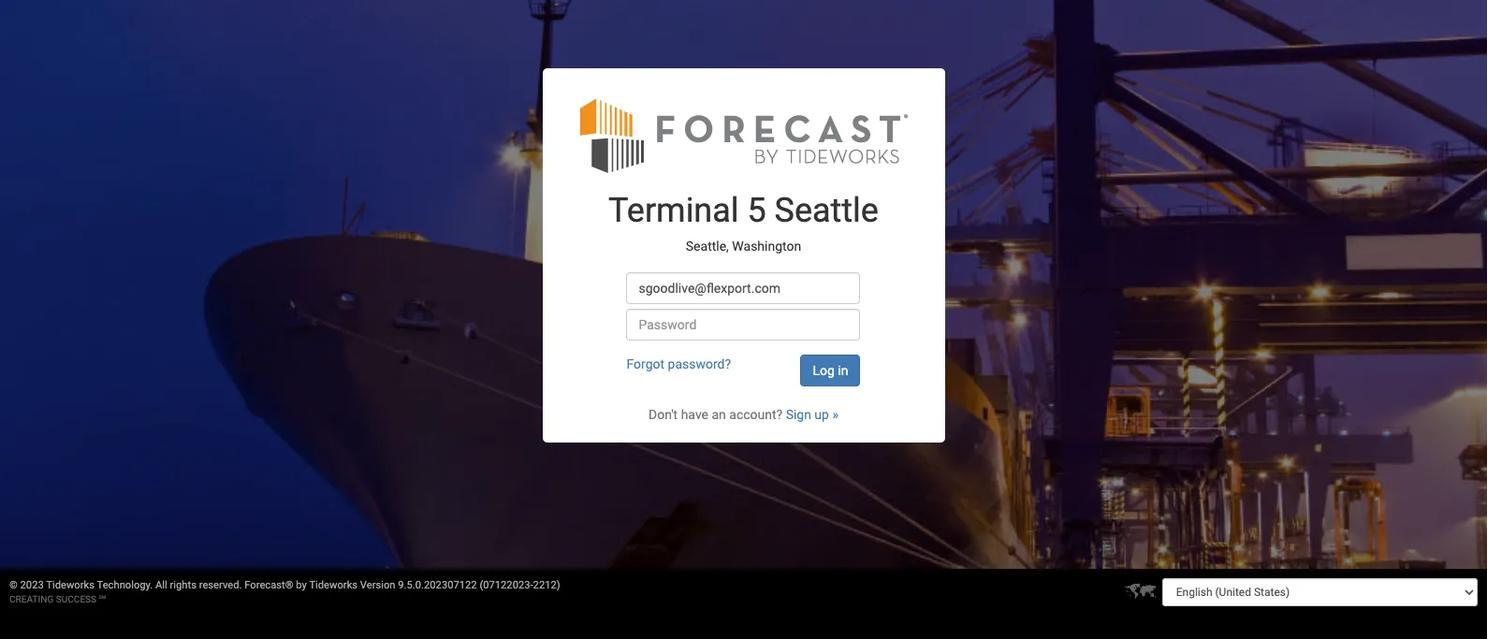 Task type: locate. For each thing, give the bounding box(es) containing it.
(07122023-
[[480, 580, 533, 592]]

seattle
[[775, 191, 879, 231]]

technology.
[[97, 580, 153, 592]]

don't
[[649, 407, 678, 422]]

1 horizontal spatial tideworks
[[309, 580, 358, 592]]

sign
[[786, 407, 812, 422]]

forgot
[[627, 357, 665, 372]]

version
[[360, 580, 396, 592]]

2023
[[20, 580, 44, 592]]

»
[[833, 407, 839, 422]]

1 tideworks from the left
[[46, 580, 95, 592]]

password?
[[668, 357, 731, 372]]

forecast® by tideworks image
[[580, 97, 908, 174]]

seattle,
[[686, 239, 729, 254]]

0 horizontal spatial tideworks
[[46, 580, 95, 592]]

sign up » link
[[786, 407, 839, 422]]

©
[[9, 580, 18, 592]]

forgot password? link
[[627, 357, 731, 372]]

Password password field
[[627, 309, 861, 341]]

all
[[155, 580, 167, 592]]

forgot password? log in
[[627, 357, 849, 378]]

tideworks right by
[[309, 580, 358, 592]]

rights
[[170, 580, 197, 592]]

log in button
[[801, 355, 861, 387]]

up
[[815, 407, 829, 422]]

2212)
[[533, 580, 561, 592]]

9.5.0.202307122
[[398, 580, 477, 592]]

success
[[56, 595, 97, 605]]

by
[[296, 580, 307, 592]]

℠
[[99, 595, 106, 605]]

forecast®
[[245, 580, 294, 592]]

don't have an account? sign up »
[[649, 407, 839, 422]]

tideworks up success
[[46, 580, 95, 592]]

tideworks
[[46, 580, 95, 592], [309, 580, 358, 592]]



Task type: describe. For each thing, give the bounding box(es) containing it.
2 tideworks from the left
[[309, 580, 358, 592]]

have
[[681, 407, 709, 422]]

in
[[838, 363, 849, 378]]

terminal
[[609, 191, 739, 231]]

log
[[813, 363, 835, 378]]

© 2023 tideworks technology. all rights reserved. forecast® by tideworks version 9.5.0.202307122 (07122023-2212) creating success ℠
[[9, 580, 561, 605]]

5
[[748, 191, 766, 231]]

creating
[[9, 595, 54, 605]]

terminal 5 seattle seattle, washington
[[609, 191, 879, 254]]

an
[[712, 407, 726, 422]]

reserved.
[[199, 580, 242, 592]]

washington
[[732, 239, 802, 254]]

account?
[[730, 407, 783, 422]]

Email or username text field
[[627, 273, 861, 304]]



Task type: vqa. For each thing, say whether or not it's contained in the screenshot.
have
yes



